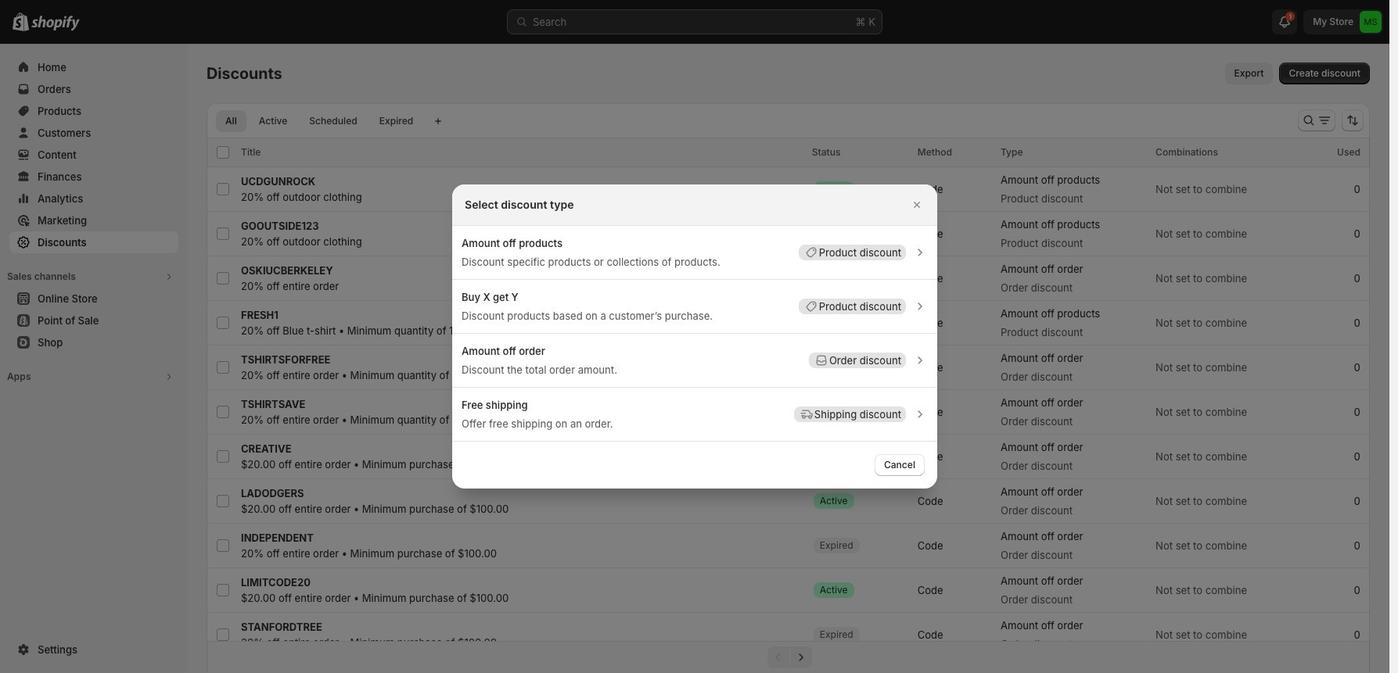 Task type: describe. For each thing, give the bounding box(es) containing it.
pagination element
[[207, 642, 1370, 674]]



Task type: vqa. For each thing, say whether or not it's contained in the screenshot.
shopify image at the top left of the page
yes



Task type: locate. For each thing, give the bounding box(es) containing it.
shopify image
[[31, 16, 80, 31]]

dialog
[[0, 185, 1390, 489]]

tab list
[[213, 110, 426, 132]]



